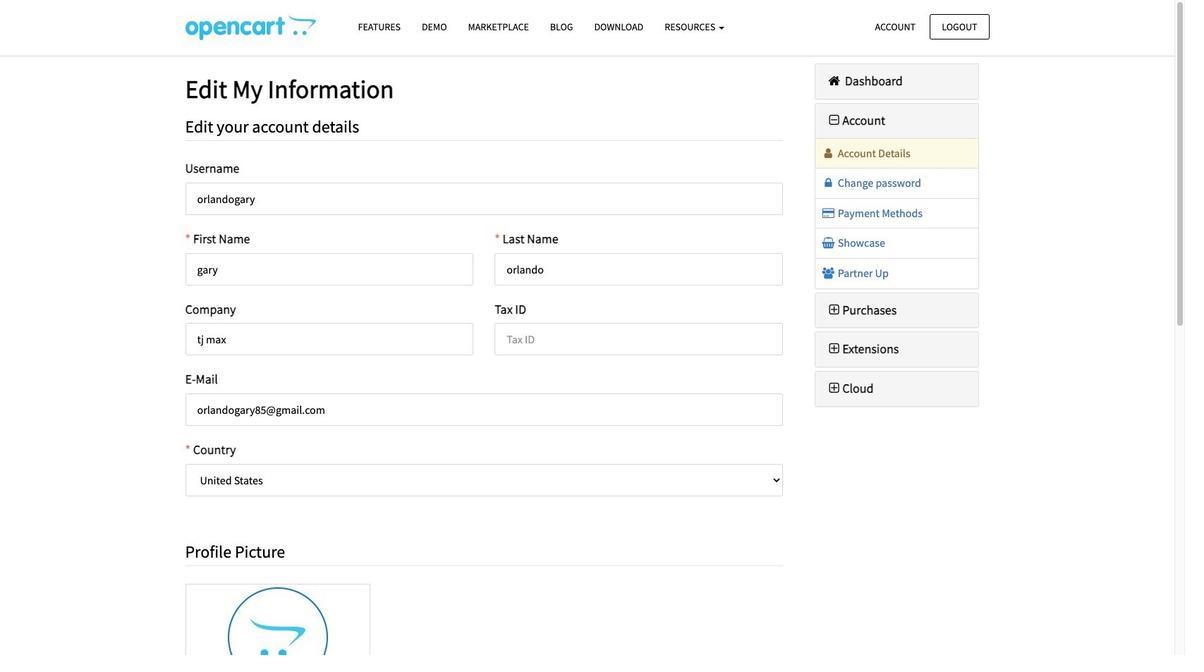 Task type: describe. For each thing, give the bounding box(es) containing it.
minus square o image
[[826, 114, 843, 127]]

2 plus square o image from the top
[[826, 383, 843, 395]]

Tax ID text field
[[495, 323, 783, 356]]

credit card image
[[821, 207, 836, 219]]

user image
[[821, 147, 836, 158]]

First Name text field
[[185, 253, 474, 286]]

lock image
[[821, 177, 836, 189]]

Company Name text field
[[185, 323, 474, 356]]

shopping basket image
[[821, 237, 836, 249]]

Username text field
[[185, 183, 783, 215]]



Task type: vqa. For each thing, say whether or not it's contained in the screenshot.
Company Name text box
yes



Task type: locate. For each thing, give the bounding box(es) containing it.
0 vertical spatial plus square o image
[[826, 343, 843, 356]]

plus square o image
[[826, 343, 843, 356], [826, 383, 843, 395]]

users image
[[821, 267, 836, 279]]

home image
[[826, 75, 843, 87]]

1 plus square o image from the top
[[826, 343, 843, 356]]

Last Name text field
[[495, 253, 783, 286]]

E-Mail text field
[[185, 394, 783, 426]]

plus square o image
[[826, 304, 843, 317]]

1 vertical spatial plus square o image
[[826, 383, 843, 395]]

account edit image
[[185, 15, 316, 40]]



